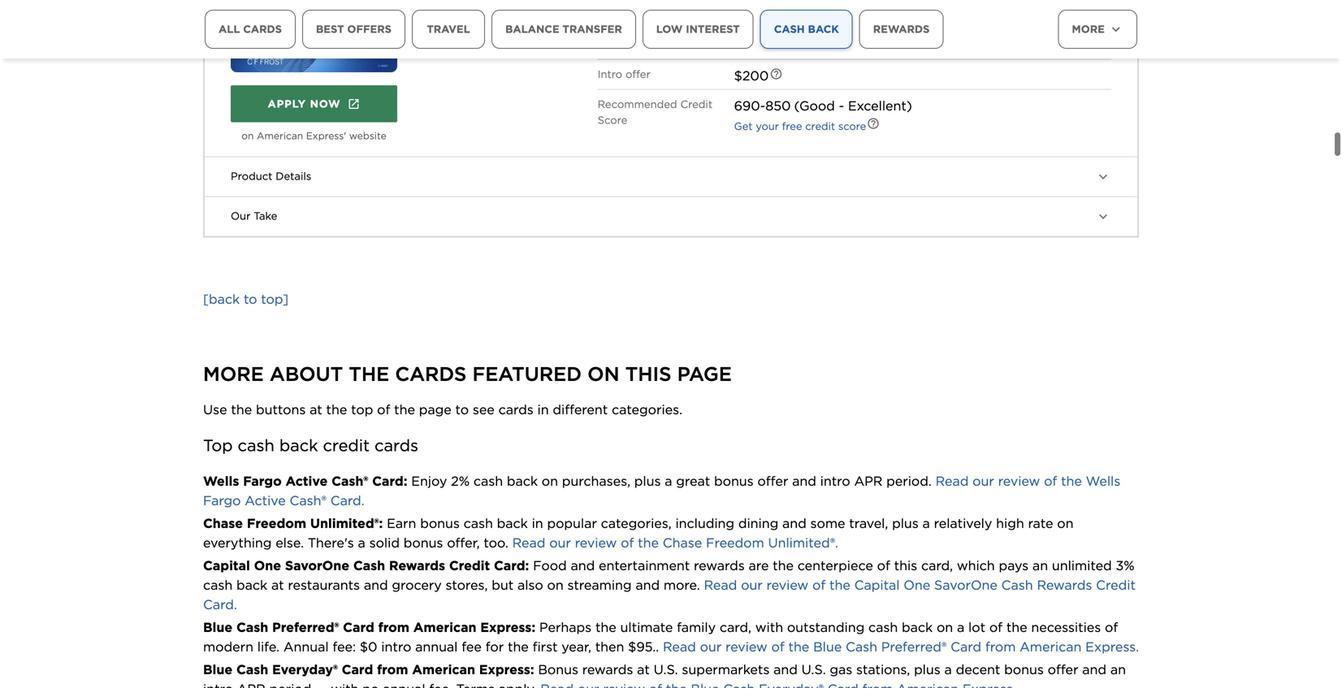 Task type: describe. For each thing, give the bounding box(es) containing it.
rewards inside bonus rewards at u.s. supermarkets and u.s. gas stations, plus a decent bonus offer and an intro apr period — with no annual fee. terms apply.
[[582, 662, 633, 677]]

1 wells from the left
[[203, 473, 239, 489]]

credit inside recommended credit score
[[680, 98, 713, 110]]

and down capital one savorone cash rewards credit card:
[[364, 577, 388, 593]]

for
[[486, 639, 504, 655]]

perhaps
[[539, 619, 592, 635]]

this
[[894, 558, 917, 573]]

top cash back credit cards
[[203, 436, 418, 455]]

690
[[734, 98, 760, 114]]

rewards inside product offers quick filters tab list
[[873, 23, 930, 35]]

intro offer
[[598, 68, 651, 80]]

in inside the earn bonus cash back in popular categories, including dining and some travel, plus a relatively high rate on everything else. there's a solid bonus offer, too.
[[532, 515, 543, 531]]

apr inside bonus rewards at u.s. supermarkets and u.s. gas stations, plus a decent bonus offer and an intro apr period — with no annual fee. terms apply.
[[237, 681, 265, 688]]

read our review of the wells fargo active cash® card. link
[[203, 473, 1120, 508]]

grocery
[[392, 577, 442, 593]]

dining
[[738, 515, 778, 531]]

see
[[473, 402, 495, 417]]

rates
[[451, 23, 478, 35]]

travel link
[[412, 10, 485, 49]]

0 vertical spatial annual
[[415, 639, 458, 655]]

cash inside perhaps the ultimate family card, with outstanding cash back on a lot of the necessities of modern life. annual fee:
[[868, 619, 898, 635]]

relatively
[[934, 515, 992, 531]]

fee:
[[333, 639, 356, 655]]

0 vertical spatial intro
[[820, 473, 850, 489]]

review for chase
[[575, 535, 617, 551]]

which
[[957, 558, 995, 573]]

.
[[656, 639, 659, 655]]

score
[[838, 120, 866, 132]]

0 vertical spatial rate
[[646, 18, 666, 31]]

blue cash everyday® card from american express:
[[203, 662, 538, 677]]

review for wells
[[998, 473, 1040, 489]]

outstanding
[[787, 619, 865, 635]]

all cards
[[219, 23, 282, 35]]

1 vertical spatial offer
[[757, 473, 788, 489]]

card, inside food and entertainment rewards are the centerpiece of this card, which pays an unlimited 3% cash back at restaurants and grocery stores, but also on streaming and more.
[[921, 558, 953, 573]]

$200
[[734, 68, 769, 84]]

offer inside bonus rewards at u.s. supermarkets and u.s. gas stations, plus a decent bonus offer and an intro apr period — with no annual fee. terms apply.
[[1048, 662, 1078, 677]]

0 vertical spatial savorone
[[285, 558, 349, 573]]

different
[[553, 402, 608, 417]]

take
[[254, 210, 277, 222]]

great
[[676, 473, 710, 489]]

credit inside read our review of the capital one savorone cash rewards credit card.
[[1096, 577, 1136, 593]]

unlimited®:
[[310, 515, 383, 531]]

card, inside perhaps the ultimate family card, with outstanding cash back on a lot of the necessities of modern life. annual fee:
[[720, 619, 751, 635]]

0 vertical spatial preferred®
[[272, 619, 339, 635]]

1 horizontal spatial intro
[[381, 639, 411, 655]]

decent
[[956, 662, 1000, 677]]

of inside food and entertainment rewards are the centerpiece of this card, which pays an unlimited 3% cash back at restaurants and grocery stores, but also on streaming and more.
[[877, 558, 890, 573]]

read for capital
[[704, 577, 737, 593]]

capital inside read our review of the capital one savorone cash rewards credit card.
[[854, 577, 900, 593]]

review up supermarkets at bottom right
[[725, 639, 767, 655]]

the inside the read our review of the wells fargo active cash® card.
[[1061, 473, 1082, 489]]

apply.
[[499, 681, 537, 688]]

0 horizontal spatial capital
[[203, 558, 250, 573]]

read for wells
[[936, 473, 969, 489]]

cash inside food and entertainment rewards are the centerpiece of this card, which pays an unlimited 3% cash back at restaurants and grocery stores, but also on streaming and more.
[[203, 577, 233, 593]]

product
[[231, 170, 272, 183]]

capital one savorone cash rewards credit card:
[[203, 558, 533, 573]]

get your free credit score link
[[734, 120, 866, 132]]

0 vertical spatial offer
[[626, 68, 651, 80]]

review for capital
[[767, 577, 809, 593]]

annual inside bonus rewards at u.s. supermarkets and u.s. gas stations, plus a decent bonus offer and an intro apr period — with no annual fee. terms apply.
[[383, 681, 425, 688]]

use
[[203, 402, 227, 417]]

bonus rewards at u.s. supermarkets and u.s. gas stations, plus a decent bonus offer and an intro apr period — with no annual fee. terms apply.
[[203, 662, 1126, 688]]

read our review of the capital one savorone cash rewards credit card. link
[[203, 577, 1136, 612]]

bonus right great
[[714, 473, 754, 489]]

fee
[[462, 639, 482, 655]]

rewards inside read our review of the capital one savorone cash rewards credit card.
[[1037, 577, 1092, 593]]

a inside perhaps the ultimate family card, with outstanding cash back on a lot of the necessities of modern life. annual fee:
[[957, 619, 964, 635]]

cash up gas in the right bottom of the page
[[846, 639, 877, 655]]

savorone inside read our review of the capital one savorone cash rewards credit card.
[[934, 577, 998, 593]]

product details button
[[205, 157, 1137, 196]]

card. inside the read our review of the wells fargo active cash® card.
[[330, 493, 364, 508]]

0 vertical spatial one
[[254, 558, 281, 573]]

1 horizontal spatial cards
[[375, 436, 418, 455]]

streaming
[[567, 577, 632, 593]]

food
[[533, 558, 567, 573]]

credit for back
[[323, 436, 370, 455]]

on inside food and entertainment rewards are the centerpiece of this card, which pays an unlimited 3% cash back at restaurants and grocery stores, but also on streaming and more.
[[547, 577, 564, 593]]

rewards link
[[859, 10, 943, 49]]

(good
[[794, 98, 835, 114]]

plus inside bonus rewards at u.s. supermarkets and u.s. gas stations, plus a decent bonus offer and an intro apr period — with no annual fee. terms apply.
[[914, 662, 941, 677]]

and up streaming
[[571, 558, 595, 573]]

on inside the earn bonus cash back in popular categories, including dining and some travel, plus a relatively high rate on everything else. there's a solid bonus offer, too.
[[1057, 515, 1074, 531]]

read our review of the wells fargo active cash® card.
[[203, 473, 1120, 508]]

categories.
[[612, 402, 682, 417]]

blue for blue cash preferred® card from american express:
[[203, 619, 232, 635]]

your
[[756, 120, 779, 132]]

apply now link
[[231, 85, 397, 122]]

top
[[351, 402, 373, 417]]

top]
[[261, 291, 289, 307]]

690 - 850 (good - excellent)
[[734, 98, 912, 114]]

score
[[598, 114, 627, 126]]

rewards inside food and entertainment rewards are the centerpiece of this card, which pays an unlimited 3% cash back at restaurants and grocery stores, but also on streaming and more.
[[694, 558, 745, 573]]

chase freedom unlimited®:
[[203, 515, 387, 531]]

from for perhaps the ultimate family card, with outstanding cash back on a lot of the necessities of modern life. annual fee:
[[378, 619, 409, 635]]

page
[[419, 402, 451, 417]]

cash inside read our review of the capital one savorone cash rewards credit card.
[[1001, 577, 1033, 593]]

rate inside the earn bonus cash back in popular categories, including dining and some travel, plus a relatively high rate on everything else. there's a solid bonus offer, too.
[[1028, 515, 1053, 531]]

apply now
[[268, 97, 341, 110]]

travel
[[427, 23, 470, 35]]

[back to top] link
[[203, 289, 1139, 309]]

reward rate details image
[[774, 18, 787, 31]]

on up product
[[241, 130, 254, 142]]

cash® inside the read our review of the wells fargo active cash® card.
[[290, 493, 327, 508]]

rewards rate
[[598, 18, 666, 31]]

1 horizontal spatial to
[[455, 402, 469, 417]]

0 vertical spatial in
[[537, 402, 549, 417]]

0 vertical spatial chase
[[203, 515, 243, 531]]

else.
[[276, 535, 304, 551]]

american up "fee"
[[413, 619, 476, 635]]

1 vertical spatial from
[[985, 639, 1016, 655]]

ultimate
[[620, 619, 673, 635]]

1 - from the left
[[760, 98, 765, 114]]

fees
[[491, 23, 513, 35]]

cash right 2%
[[473, 473, 503, 489]]

rates & fees link
[[451, 23, 513, 35]]

cash back link
[[760, 10, 853, 49]]

this
[[625, 362, 671, 386]]

blue cash everyday® card from american express card image image
[[231, 0, 397, 72]]

0 vertical spatial card:
[[372, 473, 407, 489]]

cash right the top
[[238, 436, 274, 455]]

the
[[349, 362, 389, 386]]

year,
[[562, 639, 591, 655]]

one inside read our review of the capital one savorone cash rewards credit card.
[[904, 577, 930, 593]]

too.
[[484, 535, 508, 551]]

bonus up offer,
[[420, 515, 460, 531]]

[back
[[203, 291, 240, 307]]

1 horizontal spatial card:
[[494, 558, 529, 573]]

1 horizontal spatial freedom
[[706, 535, 764, 551]]

our down family
[[700, 639, 722, 655]]

intro inside bonus rewards at u.s. supermarkets and u.s. gas stations, plus a decent bonus offer and an intro apr period — with no annual fee. terms apply.
[[203, 681, 233, 688]]

read our review of the chase freedom unlimited®. link
[[508, 535, 838, 551]]

american down apply
[[257, 130, 303, 142]]

and down entertainment
[[636, 577, 660, 593]]

cash up life.
[[236, 619, 268, 635]]

express: for bonus
[[479, 662, 534, 677]]

0 vertical spatial apr
[[854, 473, 883, 489]]

1 vertical spatial card
[[951, 639, 981, 655]]

more.
[[664, 577, 700, 593]]

popular
[[547, 515, 597, 531]]

back inside the earn bonus cash back in popular categories, including dining and some travel, plus a relatively high rate on everything else. there's a solid bonus offer, too.
[[497, 515, 528, 531]]

offers
[[347, 23, 392, 35]]

plus inside the earn bonus cash back in popular categories, including dining and some travel, plus a relatively high rate on everything else. there's a solid bonus offer, too.
[[892, 515, 919, 531]]

express: for perhaps
[[480, 619, 535, 635]]

cash down solid
[[353, 558, 385, 573]]

1 vertical spatial credit
[[449, 558, 490, 573]]

2%
[[451, 473, 470, 489]]

unlimited
[[1052, 558, 1112, 573]]

supermarkets
[[682, 662, 770, 677]]

offer,
[[447, 535, 480, 551]]

there's
[[308, 535, 354, 551]]

american up fee.
[[412, 662, 475, 677]]

&
[[481, 23, 488, 35]]

1 vertical spatial preferred®
[[881, 639, 947, 655]]

cashback
[[734, 40, 785, 53]]

family
[[677, 619, 716, 635]]

bonus down earn
[[404, 535, 443, 551]]

annual
[[283, 639, 329, 655]]

a left solid
[[358, 535, 365, 551]]

1 vertical spatial chase
[[663, 535, 702, 551]]

at inside food and entertainment rewards are the centerpiece of this card, which pays an unlimited 3% cash back at restaurants and grocery stores, but also on streaming and more.
[[271, 577, 284, 593]]

1 vertical spatial blue
[[813, 639, 842, 655]]

intro
[[598, 68, 622, 80]]

best
[[316, 23, 344, 35]]

then
[[595, 639, 624, 655]]



Task type: locate. For each thing, give the bounding box(es) containing it.
offer up dining at the right bottom of the page
[[757, 473, 788, 489]]

1 horizontal spatial 3%
[[1116, 558, 1135, 573]]

intro up "some"
[[820, 473, 850, 489]]

back down buttons
[[279, 436, 318, 455]]

1 horizontal spatial capital
[[854, 577, 900, 593]]

the inside food and entertainment rewards are the centerpiece of this card, which pays an unlimited 3% cash back at restaurants and grocery stores, but also on streaming and more.
[[773, 558, 794, 573]]

and up unlimited®.
[[782, 515, 807, 531]]

but
[[492, 577, 514, 593]]

1 horizontal spatial preferred®
[[881, 639, 947, 655]]

card: left 'enjoy'
[[372, 473, 407, 489]]

an inside food and entertainment rewards are the centerpiece of this card, which pays an unlimited 3% cash back at restaurants and grocery stores, but also on streaming and more.
[[1032, 558, 1048, 573]]

rates & fees
[[451, 23, 513, 35]]

card:
[[372, 473, 407, 489], [494, 558, 529, 573]]

1%-3%
[[734, 18, 774, 34]]

1 vertical spatial to
[[455, 402, 469, 417]]

0 horizontal spatial credit
[[323, 436, 370, 455]]

capital down everything
[[203, 558, 250, 573]]

1%-
[[734, 18, 755, 34]]

$0
[[360, 639, 377, 655]]

review inside read our review of the capital one savorone cash rewards credit card.
[[767, 577, 809, 593]]

read right more.
[[704, 577, 737, 593]]

with inside perhaps the ultimate family card, with outstanding cash back on a lot of the necessities of modern life. annual fee:
[[755, 619, 783, 635]]

1 vertical spatial annual
[[383, 681, 425, 688]]

back inside food and entertainment rewards are the centerpiece of this card, which pays an unlimited 3% cash back at restaurants and grocery stores, but also on streaming and more.
[[236, 577, 267, 593]]

recommended
[[598, 98, 677, 110]]

solid
[[369, 535, 400, 551]]

get
[[734, 120, 753, 132]]

on down food
[[547, 577, 564, 593]]

american
[[257, 130, 303, 142], [413, 619, 476, 635], [1020, 639, 1082, 655], [412, 662, 475, 677]]

food and entertainment rewards are the centerpiece of this card, which pays an unlimited 3% cash back at restaurants and grocery stores, but also on streaming and more.
[[203, 558, 1135, 593]]

0 vertical spatial cash®
[[332, 473, 368, 489]]

product details
[[231, 170, 311, 183]]

intro down modern
[[203, 681, 233, 688]]

card, up $0 intro annual fee for the first year, then $95. . read our review of the blue cash preferred® card from american express.
[[720, 619, 751, 635]]

—
[[315, 681, 327, 688]]

card, right this at the right bottom of the page
[[921, 558, 953, 573]]

2 vertical spatial card
[[342, 662, 373, 677]]

at inside bonus rewards at u.s. supermarkets and u.s. gas stations, plus a decent bonus offer and an intro apr period — with no annual fee. terms apply.
[[637, 662, 650, 677]]

cash inside the earn bonus cash back in popular categories, including dining and some travel, plus a relatively high rate on everything else. there's a solid bonus offer, too.
[[464, 515, 493, 531]]

our up relatively
[[973, 473, 994, 489]]

enjoy
[[411, 473, 447, 489]]

card for bonus rewards at u.s. supermarkets and u.s. gas stations, plus a decent bonus offer and an intro apr period — with no annual fee. terms apply.
[[342, 662, 373, 677]]

2 vertical spatial intro
[[203, 681, 233, 688]]

back right 2%
[[507, 473, 538, 489]]

read our review of the chase freedom unlimited®.
[[508, 535, 838, 551]]

0 horizontal spatial fargo
[[203, 493, 241, 508]]

1 horizontal spatial fargo
[[243, 473, 282, 489]]

from for bonus rewards at u.s. supermarkets and u.s. gas stations, plus a decent bonus offer and an intro apr period — with no annual fee. terms apply.
[[377, 662, 408, 677]]

1 vertical spatial in
[[532, 515, 543, 531]]

0 horizontal spatial card.
[[203, 597, 237, 612]]

rewards right back
[[873, 23, 930, 35]]

from
[[378, 619, 409, 635], [985, 639, 1016, 655], [377, 662, 408, 677]]

cash left back
[[774, 23, 805, 35]]

everything
[[203, 535, 272, 551]]

0 vertical spatial active
[[286, 473, 328, 489]]

website
[[349, 130, 386, 142]]

capital
[[203, 558, 250, 573], [854, 577, 900, 593]]

- up your
[[760, 98, 765, 114]]

an
[[1032, 558, 1048, 573], [1110, 662, 1126, 677]]

plus down read our review of the blue cash preferred® card from american express. link
[[914, 662, 941, 677]]

pays
[[999, 558, 1029, 573]]

1 vertical spatial with
[[331, 681, 359, 688]]

1 horizontal spatial credit
[[680, 98, 713, 110]]

3% right unlimited
[[1116, 558, 1135, 573]]

our down are
[[741, 577, 763, 593]]

use the buttons at the top of the page to see cards in different categories.
[[203, 402, 682, 417]]

annual left "fee"
[[415, 639, 458, 655]]

1 vertical spatial fargo
[[203, 493, 241, 508]]

card down lot
[[951, 639, 981, 655]]

0 horizontal spatial preferred®
[[272, 619, 339, 635]]

bonus
[[538, 662, 578, 677]]

of inside read our review of the capital one savorone cash rewards credit card.
[[812, 577, 826, 593]]

- up score
[[839, 98, 844, 114]]

travel,
[[849, 515, 888, 531]]

with inside bonus rewards at u.s. supermarkets and u.s. gas stations, plus a decent bonus offer and an intro apr period — with no annual fee. terms apply.
[[331, 681, 359, 688]]

perhaps the ultimate family card, with outstanding cash back on a lot of the necessities of modern life. annual fee:
[[203, 619, 1118, 655]]

back
[[808, 23, 839, 35]]

fargo up chase freedom unlimited®:
[[243, 473, 282, 489]]

savorone
[[285, 558, 349, 573], [934, 577, 998, 593]]

all cards link
[[205, 10, 296, 49]]

chase up everything
[[203, 515, 243, 531]]

1 vertical spatial 3%
[[1116, 558, 1135, 573]]

recommended credit score
[[598, 98, 713, 126]]

with right —
[[331, 681, 359, 688]]

cards up 'enjoy'
[[375, 436, 418, 455]]

0 horizontal spatial intro
[[203, 681, 233, 688]]

best offers link
[[302, 10, 405, 49]]

3% inside food and entertainment rewards are the centerpiece of this card, which pays an unlimited 3% cash back at restaurants and grocery stores, but also on streaming and more.
[[1116, 558, 1135, 573]]

credit for free
[[805, 120, 835, 132]]

and up "some"
[[792, 473, 816, 489]]

earn bonus cash back in popular categories, including dining and some travel, plus a relatively high rate on everything else. there's a solid bonus offer, too.
[[203, 515, 1074, 551]]

cards
[[395, 362, 467, 386]]

our inside read our review of the capital one savorone cash rewards credit card.
[[741, 577, 763, 593]]

0 horizontal spatial cash®
[[290, 493, 327, 508]]

0 vertical spatial card,
[[921, 558, 953, 573]]

low
[[656, 23, 683, 35]]

life.
[[257, 639, 280, 655]]

gas
[[830, 662, 852, 677]]

a left "decent"
[[944, 662, 952, 677]]

one down this at the right bottom of the page
[[904, 577, 930, 593]]

read up food
[[512, 535, 545, 551]]

preferred® up 'stations,'
[[881, 639, 947, 655]]

active down the top cash back credit cards
[[286, 473, 328, 489]]

from down grocery
[[378, 619, 409, 635]]

more information about recommended credit score image
[[867, 117, 880, 130]]

intro offer details image
[[770, 67, 783, 80]]

and down $0 intro annual fee for the first year, then $95. . read our review of the blue cash preferred® card from american express.
[[773, 662, 798, 677]]

express:
[[480, 619, 535, 635], [479, 662, 534, 677]]

on
[[588, 362, 619, 386]]

0 horizontal spatial an
[[1032, 558, 1048, 573]]

1 horizontal spatial card.
[[330, 493, 364, 508]]

850
[[765, 98, 791, 114]]

active inside the read our review of the wells fargo active cash® card.
[[245, 493, 286, 508]]

3% left reward rate details icon at right top
[[755, 18, 774, 34]]

0 vertical spatial rewards
[[694, 558, 745, 573]]

a left lot
[[957, 619, 964, 635]]

top
[[203, 436, 233, 455]]

2 horizontal spatial intro
[[820, 473, 850, 489]]

2 horizontal spatial offer
[[1048, 662, 1078, 677]]

on left lot
[[937, 619, 953, 635]]

express: up for
[[480, 619, 535, 635]]

rewards down "then"
[[582, 662, 633, 677]]

categories,
[[601, 515, 672, 531]]

0 vertical spatial plus
[[634, 473, 661, 489]]

read right period. at the right bottom
[[936, 473, 969, 489]]

cards right see
[[498, 402, 534, 417]]

2 horizontal spatial at
[[637, 662, 650, 677]]

u.s. down .
[[654, 662, 678, 677]]

some
[[810, 515, 845, 531]]

0 horizontal spatial rewards
[[582, 662, 633, 677]]

stores,
[[446, 577, 488, 593]]

0 horizontal spatial card:
[[372, 473, 407, 489]]

1 horizontal spatial with
[[755, 619, 783, 635]]

1 vertical spatial at
[[271, 577, 284, 593]]

cards inside product offers quick filters tab list
[[243, 23, 282, 35]]

0 vertical spatial cards
[[243, 23, 282, 35]]

our take
[[231, 210, 277, 222]]

2 vertical spatial cards
[[375, 436, 418, 455]]

0 vertical spatial 3%
[[755, 18, 774, 34]]

credit down unlimited
[[1096, 577, 1136, 593]]

0 horizontal spatial 3%
[[755, 18, 774, 34]]

credit left 690 at the top of page
[[680, 98, 713, 110]]

1 vertical spatial apr
[[237, 681, 265, 688]]

credit up stores,
[[449, 558, 490, 573]]

2 u.s. from the left
[[802, 662, 826, 677]]

with
[[755, 619, 783, 635], [331, 681, 359, 688]]

2 wells from the left
[[1086, 473, 1120, 489]]

rewards
[[694, 558, 745, 573], [582, 662, 633, 677]]

plus up categories,
[[634, 473, 661, 489]]

our for chase
[[549, 535, 571, 551]]

$95.
[[628, 639, 656, 655]]

0 horizontal spatial freedom
[[247, 515, 306, 531]]

rewards down unlimited
[[1037, 577, 1092, 593]]

1 horizontal spatial credit
[[805, 120, 835, 132]]

1 vertical spatial credit
[[323, 436, 370, 455]]

terms
[[456, 681, 495, 688]]

bonus right "decent"
[[1004, 662, 1044, 677]]

a left great
[[665, 473, 672, 489]]

0 vertical spatial with
[[755, 619, 783, 635]]

cards right 'all'
[[243, 23, 282, 35]]

0 vertical spatial from
[[378, 619, 409, 635]]

review
[[998, 473, 1040, 489], [575, 535, 617, 551], [767, 577, 809, 593], [725, 639, 767, 655]]

card.
[[330, 493, 364, 508], [203, 597, 237, 612]]

stations,
[[856, 662, 910, 677]]

1 vertical spatial active
[[245, 493, 286, 508]]

fargo up everything
[[203, 493, 241, 508]]

0 vertical spatial express:
[[480, 619, 535, 635]]

card. up modern
[[203, 597, 237, 612]]

the inside read our review of the capital one savorone cash rewards credit card.
[[829, 577, 850, 593]]

to left see
[[455, 402, 469, 417]]

our take button
[[205, 197, 1137, 236]]

0 vertical spatial fargo
[[243, 473, 282, 489]]

1 horizontal spatial rate
[[1028, 515, 1053, 531]]

1 horizontal spatial an
[[1110, 662, 1126, 677]]

rewards up grocery
[[389, 558, 445, 573]]

0 horizontal spatial u.s.
[[654, 662, 678, 677]]

more
[[203, 362, 264, 386]]

on inside perhaps the ultimate family card, with outstanding cash back on a lot of the necessities of modern life. annual fee:
[[937, 619, 953, 635]]

of inside the read our review of the wells fargo active cash® card.
[[1044, 473, 1057, 489]]

0 horizontal spatial -
[[760, 98, 765, 114]]

and
[[792, 473, 816, 489], [782, 515, 807, 531], [571, 558, 595, 573], [364, 577, 388, 593], [636, 577, 660, 593], [773, 662, 798, 677], [1082, 662, 1107, 677]]

the
[[231, 402, 252, 417], [326, 402, 347, 417], [394, 402, 415, 417], [1061, 473, 1082, 489], [638, 535, 659, 551], [773, 558, 794, 573], [829, 577, 850, 593], [595, 619, 616, 635], [1006, 619, 1027, 635], [508, 639, 529, 655], [788, 639, 809, 655]]

card: up but
[[494, 558, 529, 573]]

0 horizontal spatial cards
[[243, 23, 282, 35]]

freedom
[[247, 515, 306, 531], [706, 535, 764, 551]]

1 horizontal spatial rewards
[[694, 558, 745, 573]]

card for perhaps the ultimate family card, with outstanding cash back on a lot of the necessities of modern life. annual fee:
[[343, 619, 374, 635]]

0 vertical spatial at
[[310, 402, 322, 417]]

1 vertical spatial rate
[[1028, 515, 1053, 531]]

cash inside product offers quick filters tab list
[[774, 23, 805, 35]]

2 vertical spatial from
[[377, 662, 408, 677]]

2 vertical spatial at
[[637, 662, 650, 677]]

and inside the earn bonus cash back in popular categories, including dining and some travel, plus a relatively high rate on everything else. there's a solid bonus offer, too.
[[782, 515, 807, 531]]

1 vertical spatial card:
[[494, 558, 529, 573]]

apr left period. at the right bottom
[[854, 473, 883, 489]]

blue down outstanding
[[813, 639, 842, 655]]

1 horizontal spatial cash®
[[332, 473, 368, 489]]

back up too.
[[497, 515, 528, 531]]

featured
[[472, 362, 582, 386]]

offer right the intro
[[626, 68, 651, 80]]

now
[[310, 97, 341, 110]]

best offers
[[316, 23, 392, 35]]

0 horizontal spatial chase
[[203, 515, 243, 531]]

centerpiece
[[798, 558, 873, 573]]

savorone down which
[[934, 577, 998, 593]]

a inside bonus rewards at u.s. supermarkets and u.s. gas stations, plus a decent bonus offer and an intro apr period — with no annual fee. terms apply.
[[944, 662, 952, 677]]

high
[[996, 515, 1024, 531]]

our
[[973, 473, 994, 489], [549, 535, 571, 551], [741, 577, 763, 593], [700, 639, 722, 655]]

1 vertical spatial savorone
[[934, 577, 998, 593]]

0 vertical spatial card.
[[330, 493, 364, 508]]

on left purchases,
[[542, 473, 558, 489]]

all
[[219, 23, 240, 35]]

1 vertical spatial rewards
[[582, 662, 633, 677]]

in left the popular
[[532, 515, 543, 531]]

cash® up unlimited®:
[[332, 473, 368, 489]]

back up read our review of the blue cash preferred® card from american express. link
[[902, 619, 933, 635]]

from down lot
[[985, 639, 1016, 655]]

at down $95.
[[637, 662, 650, 677]]

at down else. at the bottom left of page
[[271, 577, 284, 593]]

card up the $0
[[343, 619, 374, 635]]

cash
[[774, 23, 805, 35], [353, 558, 385, 573], [1001, 577, 1033, 593], [236, 619, 268, 635], [846, 639, 877, 655], [236, 662, 268, 677]]

our for wells
[[973, 473, 994, 489]]

blue up modern
[[203, 619, 232, 635]]

intro right the $0
[[381, 639, 411, 655]]

0 horizontal spatial card,
[[720, 619, 751, 635]]

in left different
[[537, 402, 549, 417]]

[back to top]
[[203, 291, 289, 307]]

read for chase
[[512, 535, 545, 551]]

rewards left the low on the top of page
[[598, 18, 642, 31]]

0 horizontal spatial credit
[[449, 558, 490, 573]]

fee.
[[429, 681, 452, 688]]

an inside bonus rewards at u.s. supermarkets and u.s. gas stations, plus a decent bonus offer and an intro apr period — with no annual fee. terms apply.
[[1110, 662, 1126, 677]]

u.s. left gas in the right bottom of the page
[[802, 662, 826, 677]]

0 horizontal spatial apr
[[237, 681, 265, 688]]

rate left interest at the top
[[646, 18, 666, 31]]

1 vertical spatial cards
[[498, 402, 534, 417]]

lot
[[968, 619, 985, 635]]

0 vertical spatial blue
[[203, 619, 232, 635]]

excellent)
[[848, 98, 912, 114]]

cash down pays
[[1001, 577, 1033, 593]]

wells fargo active cash® card: enjoy 2% cash back on purchases, plus a great bonus offer and intro apr period.
[[203, 473, 932, 489]]

0 vertical spatial card
[[343, 619, 374, 635]]

our for capital
[[741, 577, 763, 593]]

0 horizontal spatial to
[[244, 291, 257, 307]]

2 horizontal spatial cards
[[498, 402, 534, 417]]

1 vertical spatial intro
[[381, 639, 411, 655]]

review inside the read our review of the wells fargo active cash® card.
[[998, 473, 1040, 489]]

wells inside the read our review of the wells fargo active cash® card.
[[1086, 473, 1120, 489]]

rewards left are
[[694, 558, 745, 573]]

1 vertical spatial cash®
[[290, 493, 327, 508]]

2 horizontal spatial credit
[[1096, 577, 1136, 593]]

read right .
[[663, 639, 696, 655]]

1 horizontal spatial one
[[904, 577, 930, 593]]

product offers quick filters tab list
[[205, 10, 1003, 94]]

1 horizontal spatial at
[[310, 402, 322, 417]]

rate right high
[[1028, 515, 1053, 531]]

blue for blue cash everyday® card from american express:
[[203, 662, 232, 677]]

our inside the read our review of the wells fargo active cash® card.
[[973, 473, 994, 489]]

1 u.s. from the left
[[654, 662, 678, 677]]

2 - from the left
[[839, 98, 844, 114]]

preferred® up annual
[[272, 619, 339, 635]]

freedom down dining at the right bottom of the page
[[706, 535, 764, 551]]

unlimited®.
[[768, 535, 838, 551]]

cash down life.
[[236, 662, 268, 677]]

2 vertical spatial offer
[[1048, 662, 1078, 677]]

bonus inside bonus rewards at u.s. supermarkets and u.s. gas stations, plus a decent bonus offer and an intro apr period — with no annual fee. terms apply.
[[1004, 662, 1044, 677]]

get your free credit score
[[734, 120, 866, 132]]

0 vertical spatial to
[[244, 291, 257, 307]]

american down the "necessities"
[[1020, 639, 1082, 655]]

0 horizontal spatial rate
[[646, 18, 666, 31]]

entertainment
[[599, 558, 690, 573]]

1 vertical spatial an
[[1110, 662, 1126, 677]]

1 vertical spatial card.
[[203, 597, 237, 612]]

an right pays
[[1032, 558, 1048, 573]]

low interest
[[656, 23, 740, 35]]

cash
[[238, 436, 274, 455], [473, 473, 503, 489], [464, 515, 493, 531], [203, 577, 233, 593], [868, 619, 898, 635]]

modern
[[203, 639, 253, 655]]

read inside the read our review of the wells fargo active cash® card.
[[936, 473, 969, 489]]

1 horizontal spatial card,
[[921, 558, 953, 573]]

chase down including
[[663, 535, 702, 551]]

credit down 690 - 850 (good - excellent)
[[805, 120, 835, 132]]

a left relatively
[[923, 515, 930, 531]]

1 horizontal spatial -
[[839, 98, 844, 114]]

everyday®
[[272, 662, 338, 677]]

restaurants
[[288, 577, 360, 593]]

capital down this at the right bottom of the page
[[854, 577, 900, 593]]

0 vertical spatial credit
[[805, 120, 835, 132]]

1 horizontal spatial apr
[[854, 473, 883, 489]]

read our review of the capital one savorone cash rewards credit card.
[[203, 577, 1136, 612]]

and down express.
[[1082, 662, 1107, 677]]

back inside perhaps the ultimate family card, with outstanding cash back on a lot of the necessities of modern life. annual fee:
[[902, 619, 933, 635]]

apr left period
[[237, 681, 265, 688]]

balance
[[505, 23, 559, 35]]

fargo inside the read our review of the wells fargo active cash® card.
[[203, 493, 241, 508]]

1 vertical spatial freedom
[[706, 535, 764, 551]]

read inside read our review of the capital one savorone cash rewards credit card.
[[704, 577, 737, 593]]

express'
[[306, 130, 346, 142]]

first
[[533, 639, 558, 655]]

0 vertical spatial an
[[1032, 558, 1048, 573]]

card. inside read our review of the capital one savorone cash rewards credit card.
[[203, 597, 237, 612]]



Task type: vqa. For each thing, say whether or not it's contained in the screenshot.


